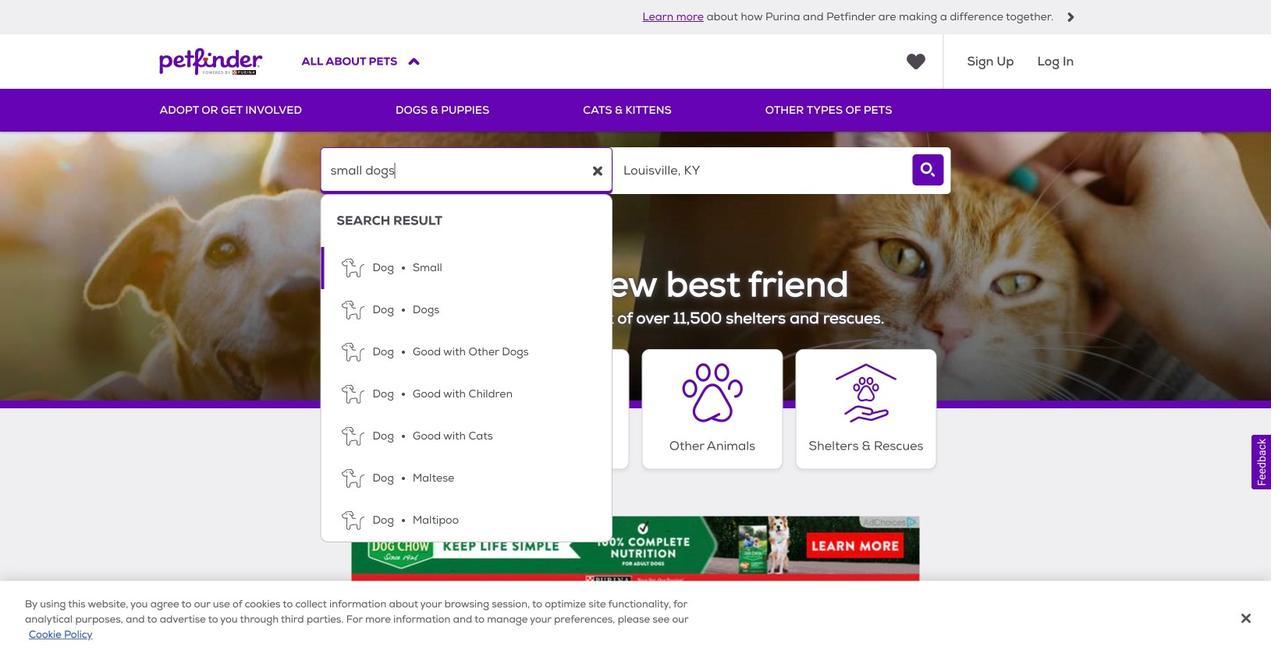 Task type: vqa. For each thing, say whether or not it's contained in the screenshot.
9c2b2 image
yes



Task type: describe. For each thing, give the bounding box(es) containing it.
animal search suggestions list box
[[320, 194, 613, 543]]

privacy alert dialog
[[0, 582, 1271, 661]]

advertisement element
[[352, 517, 920, 587]]

Search Terrier, Kitten, etc. text field
[[320, 147, 613, 194]]

9c2b2 image
[[1066, 12, 1076, 22]]



Task type: locate. For each thing, give the bounding box(es) containing it.
Enter City, State, or ZIP text field
[[613, 147, 906, 194]]

primary element
[[160, 89, 1112, 132]]

petfinder logo image
[[160, 34, 263, 89]]



